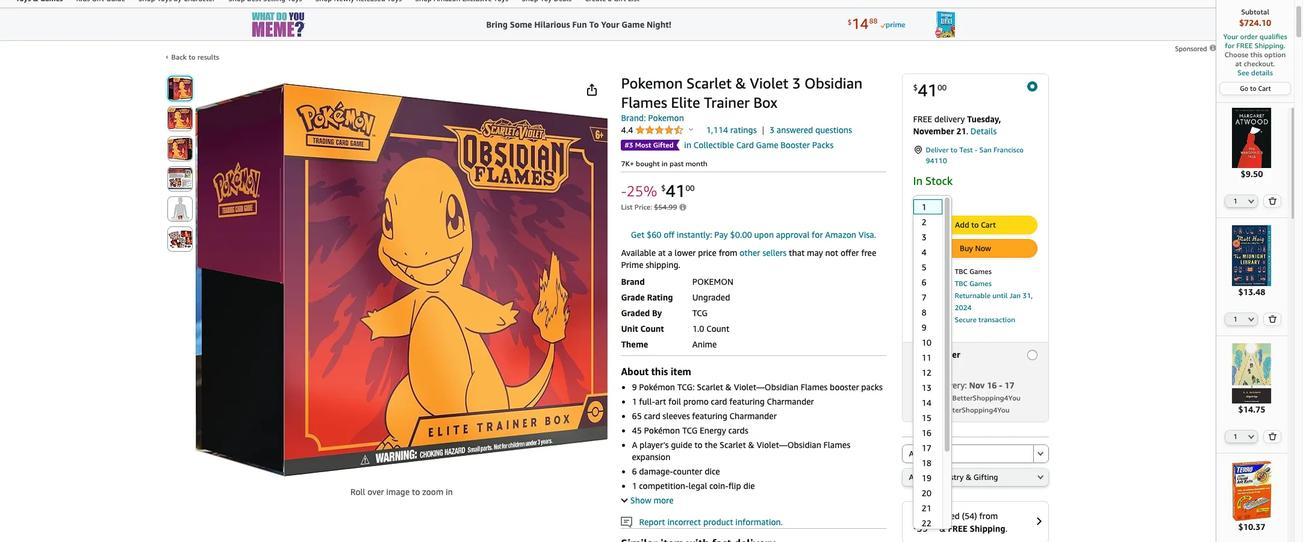 Task type: vqa. For each thing, say whether or not it's contained in the screenshot.


Task type: locate. For each thing, give the bounding box(es) containing it.
free delivery
[[913, 114, 967, 124]]

2 vertical spatial 3
[[922, 232, 927, 242]]

1 vertical spatial 16
[[922, 428, 932, 438]]

16 inside list box
[[922, 428, 932, 438]]

qualifies
[[1260, 32, 1287, 41]]

1 up show
[[632, 480, 637, 491]]

1 horizontal spatial count
[[707, 323, 730, 334]]

6 down 5
[[922, 277, 927, 288]]

list box containing 1
[[913, 200, 943, 542]]

1 vertical spatial 17
[[922, 443, 932, 453]]

flames left the booster
[[801, 382, 828, 392]]

- left san
[[975, 145, 978, 154]]

box
[[753, 94, 778, 111]]

2 horizontal spatial in
[[684, 140, 691, 150]]

dropdown image
[[1249, 199, 1255, 204], [941, 200, 947, 204], [1249, 317, 1255, 321], [1249, 434, 1255, 439], [1037, 451, 1043, 456], [1037, 475, 1043, 480]]

other sellers link
[[740, 247, 787, 258]]

get left $60
[[631, 229, 645, 240]]

1 vertical spatial add
[[909, 449, 923, 459]]

39
[[917, 522, 928, 534]]

at left checkout.
[[1236, 59, 1242, 68]]

featuring up energy
[[692, 411, 727, 421]]

cart down details
[[1258, 84, 1271, 92]]

visa.
[[859, 229, 876, 240]]

1 horizontal spatial .
[[1006, 524, 1008, 534]]

flames down the booster
[[824, 440, 851, 450]]

to inside ‹ back to results
[[189, 52, 196, 61]]

9 inside "about this item 9 pokémon tcg: scarlet & violet—obsidian flames booster packs 1 full-art foil promo card featuring charmander 65 card sleeves featuring charmander 45 pokémon tcg energy cards a player's guide to the scarlet & violet—obsidian flames expansion 6 damage-counter dice 1 competition-legal coin-flip die"
[[632, 382, 637, 392]]

13 link
[[913, 380, 943, 395]]

1 horizontal spatial at
[[1236, 59, 1242, 68]]

booster
[[781, 140, 810, 150]]

0 horizontal spatial -
[[621, 182, 627, 199]]

in collectible card game booster packs
[[684, 140, 834, 150]]

2 vertical spatial flames
[[824, 440, 851, 450]]

- down 7k+
[[621, 182, 627, 199]]

pokemon up 4.4 button
[[648, 113, 684, 123]]

0 horizontal spatial cart
[[981, 220, 996, 230]]

17 right nov
[[1005, 380, 1015, 391]]

tcg inside "about this item 9 pokémon tcg: scarlet & violet—obsidian flames booster packs 1 full-art foil promo card featuring charmander 65 card sleeves featuring charmander 45 pokémon tcg energy cards a player's guide to the scarlet & violet—obsidian flames expansion 6 damage-counter dice 1 competition-legal coin-flip die"
[[682, 425, 698, 435]]

add for add to list
[[909, 449, 923, 459]]

for
[[1225, 41, 1235, 50], [812, 229, 823, 240]]

& up trainer
[[736, 75, 746, 92]]

pokémon up art
[[639, 382, 675, 392]]

to down 16 link
[[925, 449, 933, 459]]

0 horizontal spatial featuring
[[692, 411, 727, 421]]

21 up the 22
[[922, 503, 932, 513]]

cart inside navigation navigation
[[1258, 84, 1271, 92]]

1,114
[[706, 125, 728, 135]]

amazon
[[825, 229, 856, 240]]

0 horizontal spatial .
[[966, 126, 968, 136]]

0 vertical spatial 17
[[1005, 380, 1015, 391]]

0 vertical spatial add
[[955, 220, 969, 230]]

show
[[630, 495, 652, 505]]

expansion
[[632, 452, 671, 462]]

sponsored link
[[1175, 43, 1217, 55]]

2 vertical spatial add
[[909, 472, 923, 482]]

tcg up 'guide'
[[682, 425, 698, 435]]

21 down delivery
[[957, 126, 966, 136]]

8
[[922, 307, 927, 318]]

1 left full- at the bottom of page
[[632, 396, 637, 406]]

1 vertical spatial for
[[812, 229, 823, 240]]

& up 95
[[932, 511, 939, 521]]

shipping.
[[646, 259, 681, 270]]

add to list option group
[[902, 445, 1049, 463]]

delete image
[[1269, 197, 1277, 205]]

00 up learn more about amazon pricing and savings image
[[686, 183, 695, 193]]

0 vertical spatial this
[[1251, 50, 1263, 59]]

0 horizontal spatial 21
[[922, 503, 932, 513]]

0 vertical spatial from
[[719, 247, 738, 258]]

in right 'zoom'
[[446, 487, 453, 497]]

0 vertical spatial tbc games
[[955, 267, 992, 276]]

in
[[913, 174, 923, 187]]

1 left delete icon
[[1234, 197, 1238, 205]]

leave feedback on sponsored ad element
[[1175, 45, 1217, 52]]

1 2 3 4 5 6 7 8 9 10 11 12 13 14 15 16 17 18 19 20 21 22
[[922, 202, 932, 528]]

0 horizontal spatial 41
[[666, 181, 686, 201]]

1 vertical spatial tbc games
[[955, 279, 992, 288]]

3 up 4
[[922, 232, 927, 242]]

0 horizontal spatial this
[[651, 365, 668, 377]]

delete image up malgudi days (penguin classics) image at the bottom right of page
[[1269, 315, 1277, 323]]

delete image
[[1269, 315, 1277, 323], [1269, 432, 1277, 440]]

grade
[[621, 292, 645, 302]]

Add to List radio
[[902, 445, 1033, 463]]

get for get $60 off instantly: pay $0.00 upon approval for  amazon visa.
[[631, 229, 645, 240]]

for up may
[[812, 229, 823, 240]]

3 right violet
[[792, 75, 801, 92]]

at left "a"
[[658, 247, 666, 258]]

in stock
[[913, 174, 953, 187]]

31,
[[1023, 291, 1033, 300]]

games up tbc games link
[[970, 267, 992, 276]]

14
[[922, 398, 932, 408]]

11 link
[[913, 350, 943, 365]]

0 vertical spatial at
[[1236, 59, 1242, 68]]

available
[[621, 247, 656, 258]]

0 vertical spatial for
[[1225, 41, 1235, 50]]

16 down 15
[[922, 428, 932, 438]]

this left 'item'
[[651, 365, 668, 377]]

0 vertical spatial cart
[[1258, 84, 1271, 92]]

1 vertical spatial 6
[[632, 466, 637, 476]]

from down pay
[[719, 247, 738, 258]]

subtotal $724.10
[[1239, 7, 1271, 28]]

cart up now
[[981, 220, 996, 230]]

tbc games up 'returnable' in the right of the page
[[955, 279, 992, 288]]

9
[[922, 322, 927, 333], [632, 382, 637, 392]]

19 link
[[913, 471, 943, 486]]

get
[[631, 229, 645, 240], [913, 350, 927, 360]]

that
[[789, 247, 805, 258]]

violet—obsidian
[[734, 382, 799, 392], [757, 440, 821, 450]]

may
[[807, 247, 823, 258]]

1 option
[[913, 200, 943, 215]]

games up 'returnable' in the right of the page
[[970, 279, 992, 288]]

0 vertical spatial delete image
[[1269, 315, 1277, 323]]

roll over image to zoom in
[[350, 487, 453, 497]]

6 left damage-
[[632, 466, 637, 476]]

1 games from the top
[[970, 267, 992, 276]]

0 horizontal spatial 17
[[922, 443, 932, 453]]

list right 18
[[935, 449, 947, 459]]

& right 95
[[940, 524, 946, 534]]

0 vertical spatial featuring
[[729, 396, 765, 406]]

1 horizontal spatial 21
[[957, 126, 966, 136]]

1 horizontal spatial 9
[[922, 322, 927, 333]]

- inside free delivery: nov 16 - 17 bettershopping4you bettershopping4you
[[999, 380, 1003, 391]]

add for add to cart
[[955, 220, 969, 230]]

$ inside new & used (54) from $ 39 95
[[913, 523, 917, 530]]

sleeves
[[663, 411, 690, 421]]

upon
[[754, 229, 774, 240]]

tcg up 1.0 at the bottom
[[692, 308, 708, 318]]

counter
[[673, 466, 703, 476]]

trainer
[[704, 94, 750, 111]]

1 inside 1 2 3 4 5 6 7 8 9 10 11 12 13 14 15 16 17 18 19 20 21 22
[[922, 202, 927, 212]]

transaction
[[979, 315, 1016, 324]]

1 vertical spatial delete image
[[1269, 432, 1277, 440]]

featuring up cards
[[729, 396, 765, 406]]

count
[[640, 323, 664, 334], [707, 323, 730, 334]]

count for unit count
[[640, 323, 664, 334]]

1 vertical spatial this
[[651, 365, 668, 377]]

1 right qty:
[[935, 198, 938, 206]]

sellers
[[763, 247, 787, 258]]

1 horizontal spatial 16
[[987, 380, 997, 391]]

0 vertical spatial 16
[[987, 380, 997, 391]]

this inside "about this item 9 pokémon tcg: scarlet & violet—obsidian flames booster packs 1 full-art foil promo card featuring charmander 65 card sleeves featuring charmander 45 pokémon tcg energy cards a player's guide to the scarlet & violet—obsidian flames expansion 6 damage-counter dice 1 competition-legal coin-flip die"
[[651, 365, 668, 377]]

list box
[[913, 200, 943, 542]]

foil
[[669, 396, 681, 406]]

dropdown image inside "add to list" option group
[[1037, 451, 1043, 456]]

roll
[[350, 487, 365, 497]]

player's
[[640, 440, 669, 450]]

to left 'zoom'
[[412, 487, 420, 497]]

scarlet down cards
[[720, 440, 746, 450]]

0 horizontal spatial at
[[658, 247, 666, 258]]

Add to Cart submit
[[914, 216, 1037, 234]]

to inside radio
[[925, 449, 933, 459]]

22 link
[[913, 516, 943, 531]]

1,114 ratings link
[[706, 125, 757, 135]]

delete image for $14.75
[[1269, 432, 1277, 440]]

00 up the free delivery
[[938, 83, 947, 92]]

tuesday, november 21
[[913, 114, 1001, 136]]

1 vertical spatial pokemon
[[648, 113, 684, 123]]

count right 1.0 at the bottom
[[707, 323, 730, 334]]

add to list
[[909, 449, 947, 459]]

1 horizontal spatial cart
[[1258, 84, 1271, 92]]

1 vertical spatial from
[[979, 511, 998, 521]]

& down cards
[[748, 440, 754, 450]]

tbc games
[[955, 267, 992, 276], [955, 279, 992, 288]]

Add to List submit
[[902, 445, 1033, 463]]

17 up 18
[[922, 443, 932, 453]]

0 horizontal spatial 00
[[686, 183, 695, 193]]

1 horizontal spatial in
[[662, 159, 668, 168]]

pokémon up player's
[[644, 425, 680, 435]]

1.0 count
[[692, 323, 730, 334]]

1 vertical spatial $
[[661, 183, 666, 193]]

9 down 8
[[922, 322, 927, 333]]

tbc up 'returnable' in the right of the page
[[955, 279, 968, 288]]

get for get it faster
[[913, 350, 927, 360]]

1 vertical spatial list
[[935, 449, 947, 459]]

tbc up tbc games link
[[955, 267, 968, 276]]

at
[[1236, 59, 1242, 68], [658, 247, 666, 258]]

0 horizontal spatial from
[[719, 247, 738, 258]]

scarlet up promo
[[697, 382, 723, 392]]

1 vertical spatial get
[[913, 350, 927, 360]]

9 down about
[[632, 382, 637, 392]]

41 up learn more about amazon pricing and savings image
[[666, 181, 686, 201]]

10 link
[[913, 335, 943, 350]]

1 vertical spatial 41
[[666, 181, 686, 201]]

2 horizontal spatial -
[[999, 380, 1003, 391]]

report incorrect product information. image
[[621, 517, 633, 528]]

1 horizontal spatial featuring
[[729, 396, 765, 406]]

1 vertical spatial tbc
[[955, 279, 968, 288]]

collectible
[[694, 140, 734, 150]]

see
[[1238, 68, 1249, 77]]

shipping
[[970, 524, 1006, 534]]

delete image up terro t300b liquid ant killer, 12 bait stations image
[[1269, 432, 1277, 440]]

16 right nov
[[987, 380, 997, 391]]

free up checkout.
[[1237, 41, 1253, 50]]

tbc games up tbc games link
[[955, 267, 992, 276]]

2 vertical spatial -
[[999, 380, 1003, 391]]

brand:
[[621, 113, 646, 123]]

over
[[367, 487, 384, 497]]

0 horizontal spatial 9
[[632, 382, 637, 392]]

41 up the free delivery
[[918, 80, 938, 100]]

1 vertical spatial tcg
[[682, 425, 698, 435]]

1 horizontal spatial 17
[[1005, 380, 1015, 391]]

to left the
[[695, 440, 703, 450]]

2 count from the left
[[707, 323, 730, 334]]

tbc games link
[[955, 279, 992, 288]]

& right tcg:
[[726, 382, 732, 392]]

buy
[[960, 244, 973, 253]]

a
[[632, 440, 637, 450]]

0 vertical spatial -
[[975, 145, 978, 154]]

0 vertical spatial charmander
[[767, 396, 814, 406]]

$ up $54.99
[[661, 183, 666, 193]]

from
[[719, 247, 738, 258], [979, 511, 998, 521]]

terro t300b liquid ant killer, 12 bait stations image
[[1222, 461, 1282, 521]]

returnable until jan 31, 2024 button
[[955, 290, 1033, 312]]

$ inside '-25% $ 41 00'
[[661, 183, 666, 193]]

add down 18
[[909, 472, 923, 482]]

in down popover image
[[684, 140, 691, 150]]

from up shipping
[[979, 511, 998, 521]]

6
[[922, 277, 927, 288], [632, 466, 637, 476]]

to right go
[[1250, 84, 1257, 92]]

. right new & used (54) from $ 39 95 at the right bottom
[[1006, 524, 1008, 534]]

0 vertical spatial 00
[[938, 83, 947, 92]]

3 right |
[[770, 125, 775, 135]]

0 vertical spatial 21
[[957, 126, 966, 136]]

0 vertical spatial games
[[970, 267, 992, 276]]

- right nov
[[999, 380, 1003, 391]]

$0.00
[[730, 229, 752, 240]]

2 horizontal spatial 3
[[922, 232, 927, 242]]

20 link
[[913, 486, 943, 501]]

1 vertical spatial games
[[970, 279, 992, 288]]

scarlet inside 'pokemon scarlet & violet 3 obsidian flames elite trainer box brand: pokemon'
[[687, 75, 732, 92]]

add for add to registry & gifting
[[909, 472, 923, 482]]

17 inside free delivery: nov 16 - 17 bettershopping4you bettershopping4you
[[1005, 380, 1015, 391]]

1 link
[[913, 200, 943, 215]]

the handmaid&#39;s tale image
[[1222, 108, 1282, 168]]

cart for add to cart
[[981, 220, 996, 230]]

0 horizontal spatial 3
[[770, 125, 775, 135]]

2 tbc from the top
[[955, 279, 968, 288]]

this inside your order qualifies for free shipping. choose this option at checkout. see details
[[1251, 50, 1263, 59]]

card down full- at the bottom of page
[[644, 411, 660, 421]]

0 horizontal spatial for
[[812, 229, 823, 240]]

1 vertical spatial 9
[[632, 382, 637, 392]]

1 vertical spatial cart
[[981, 220, 996, 230]]

about this item 9 pokémon tcg: scarlet & violet—obsidian flames booster packs 1 full-art foil promo card featuring charmander 65 card sleeves featuring charmander 45 pokémon tcg energy cards a player's guide to the scarlet & violet—obsidian flames expansion 6 damage-counter dice 1 competition-legal coin-flip die
[[621, 365, 883, 491]]

0 horizontal spatial list
[[621, 203, 633, 212]]

1 tbc from the top
[[955, 267, 968, 276]]

2 delete image from the top
[[1269, 432, 1277, 440]]

returnable until jan 31, 2024
[[955, 291, 1033, 312]]

card right promo
[[711, 396, 727, 406]]

navigation navigation
[[0, 0, 1294, 542]]

0 vertical spatial 6
[[922, 277, 927, 288]]

6 inside "about this item 9 pokémon tcg: scarlet & violet—obsidian flames booster packs 1 full-art foil promo card featuring charmander 65 card sleeves featuring charmander 45 pokémon tcg energy cards a player's guide to the scarlet & violet—obsidian flames expansion 6 damage-counter dice 1 competition-legal coin-flip die"
[[632, 466, 637, 476]]

3 link
[[913, 230, 943, 245]]

& inside 'pokemon scarlet & violet 3 obsidian flames elite trainer box brand: pokemon'
[[736, 75, 746, 92]]

1 count from the left
[[640, 323, 664, 334]]

extender expand image
[[621, 496, 628, 503]]

0 horizontal spatial 16
[[922, 428, 932, 438]]

charmander
[[767, 396, 814, 406], [730, 411, 777, 421]]

$ left the 22
[[913, 523, 917, 530]]

0 horizontal spatial get
[[631, 229, 645, 240]]

scarlet up trainer
[[687, 75, 732, 92]]

0 vertical spatial flames
[[621, 94, 667, 111]]

0 vertical spatial card
[[711, 396, 727, 406]]

for left the 'order'
[[1225, 41, 1235, 50]]

1 up 2
[[922, 202, 927, 212]]

add up the buy
[[955, 220, 969, 230]]

1 vertical spatial -
[[621, 182, 627, 199]]

1 horizontal spatial this
[[1251, 50, 1263, 59]]

this up "see details" link
[[1251, 50, 1263, 59]]

free delivery: nov 16 - 17 bettershopping4you bettershopping4you
[[913, 380, 1021, 415]]

‹ back to results
[[166, 52, 219, 61]]

count down by
[[640, 323, 664, 334]]

go
[[1240, 84, 1249, 92]]

1 vertical spatial 21
[[922, 503, 932, 513]]

None submit
[[168, 76, 192, 101], [168, 107, 192, 131], [168, 137, 192, 161], [168, 167, 192, 191], [1264, 195, 1281, 207], [168, 197, 192, 221], [168, 227, 192, 251], [1264, 313, 1281, 325], [1264, 431, 1281, 443], [1034, 445, 1048, 463], [168, 76, 192, 101], [168, 107, 192, 131], [168, 137, 192, 161], [168, 167, 192, 191], [1264, 195, 1281, 207], [168, 197, 192, 221], [168, 227, 192, 251], [1264, 313, 1281, 325], [1264, 431, 1281, 443], [1034, 445, 1048, 463]]

0 horizontal spatial count
[[640, 323, 664, 334]]

14 link
[[913, 395, 943, 410]]

free down 12
[[913, 380, 932, 391]]

0 vertical spatial tbc
[[955, 267, 968, 276]]

in left past
[[662, 159, 668, 168]]

1 vertical spatial 3
[[770, 125, 775, 135]]

None radio
[[1033, 445, 1049, 463]]

(54)
[[962, 511, 977, 521]]

0 horizontal spatial in
[[446, 487, 453, 497]]

1 delete image from the top
[[1269, 315, 1277, 323]]

list left "price:"
[[621, 203, 633, 212]]

featuring
[[729, 396, 765, 406], [692, 411, 727, 421]]

$ up the free delivery
[[913, 83, 918, 92]]

1 vertical spatial 00
[[686, 183, 695, 193]]

pokemon up brand: pokemon link
[[621, 75, 683, 92]]

0 vertical spatial $
[[913, 83, 918, 92]]

to right back
[[189, 52, 196, 61]]

0 vertical spatial scarlet
[[687, 75, 732, 92]]

brand: pokemon link
[[621, 113, 684, 123]]

1.0
[[692, 323, 704, 334]]

65
[[632, 411, 642, 421]]

add inside add to list radio
[[909, 449, 923, 459]]

95
[[928, 523, 935, 530]]

the
[[705, 440, 718, 450]]

& free shipping .
[[940, 524, 1008, 534]]

1 horizontal spatial get
[[913, 350, 927, 360]]

add down 16 link
[[909, 449, 923, 459]]

ungraded
[[692, 292, 730, 302]]

flames up brand: pokemon link
[[621, 94, 667, 111]]

0 vertical spatial 3
[[792, 75, 801, 92]]

get left it
[[913, 350, 927, 360]]

list inside radio
[[935, 449, 947, 459]]

. left details link
[[966, 126, 968, 136]]

1 horizontal spatial 3
[[792, 75, 801, 92]]



Task type: describe. For each thing, give the bounding box(es) containing it.
1 vertical spatial featuring
[[692, 411, 727, 421]]

lower
[[675, 247, 696, 258]]

1 vertical spatial .
[[1006, 524, 1008, 534]]

21 inside tuesday, november 21
[[957, 126, 966, 136]]

report incorrect product information.
[[633, 517, 783, 527]]

45
[[632, 425, 642, 435]]

tcg:
[[677, 382, 695, 392]]

#3
[[625, 140, 633, 149]]

$54.99
[[654, 203, 677, 212]]

$60
[[647, 229, 662, 240]]

2
[[922, 217, 927, 227]]

0 vertical spatial tcg
[[692, 308, 708, 318]]

$724.10
[[1239, 17, 1271, 28]]

4.4 button
[[621, 125, 693, 136]]

9 link
[[913, 320, 943, 335]]

22
[[922, 518, 932, 528]]

add to cart
[[955, 220, 996, 230]]

flames inside 'pokemon scarlet & violet 3 obsidian flames elite trainer box brand: pokemon'
[[621, 94, 667, 111]]

0 vertical spatial pokemon
[[621, 75, 683, 92]]

5
[[922, 262, 927, 272]]

art
[[655, 396, 666, 406]]

secure
[[955, 315, 977, 324]]

1 vertical spatial pokémon
[[644, 425, 680, 435]]

more
[[654, 495, 674, 505]]

Buy Now submit
[[914, 240, 1037, 257]]

1 horizontal spatial -
[[975, 145, 978, 154]]

image
[[386, 487, 410, 497]]

7k+ bought in past month
[[621, 159, 708, 168]]

your order qualifies for free shipping. choose this option at checkout. see details
[[1223, 32, 1287, 77]]

| 3 answered questions
[[762, 125, 852, 135]]

11
[[922, 353, 932, 363]]

18
[[922, 458, 932, 468]]

25%
[[627, 182, 657, 199]]

1 horizontal spatial 41
[[918, 80, 938, 100]]

choose
[[1225, 50, 1249, 59]]

competition-
[[639, 480, 689, 491]]

0 vertical spatial pokémon
[[639, 382, 675, 392]]

1 vertical spatial violet—obsidian
[[757, 440, 821, 450]]

flip
[[729, 480, 741, 491]]

2 vertical spatial scarlet
[[720, 440, 746, 450]]

& left gifting
[[966, 472, 972, 482]]

radio active image
[[1027, 81, 1037, 92]]

instantly:
[[677, 229, 712, 240]]

san francisco 94110‌
[[926, 145, 1024, 165]]

at inside your order qualifies for free shipping. choose this option at checkout. see details
[[1236, 59, 1242, 68]]

details
[[971, 126, 997, 136]]

& inside new & used (54) from $ 39 95
[[932, 511, 939, 521]]

2 tbc games from the top
[[955, 279, 992, 288]]

1 vertical spatial at
[[658, 247, 666, 258]]

free inside your order qualifies for free shipping. choose this option at checkout. see details
[[1237, 41, 1253, 50]]

that may not offer free prime shipping.
[[621, 247, 876, 270]]

approval
[[776, 229, 810, 240]]

5 link
[[913, 260, 943, 275]]

add to registry & gifting
[[909, 472, 998, 482]]

information.
[[736, 517, 783, 527]]

option
[[1264, 50, 1286, 59]]

secure transaction
[[955, 315, 1016, 324]]

from inside new & used (54) from $ 39 95
[[979, 511, 998, 521]]

to inside navigation navigation
[[1250, 84, 1257, 92]]

about
[[621, 365, 649, 377]]

the midnight library: a gma book club pick (a novel) image
[[1222, 225, 1282, 286]]

go to cart
[[1240, 84, 1271, 92]]

16 inside free delivery: nov 16 - 17 bettershopping4you bettershopping4you
[[987, 380, 997, 391]]

checkout.
[[1244, 59, 1275, 68]]

answered
[[777, 125, 813, 135]]

price:
[[635, 203, 652, 212]]

to down 18 link
[[925, 472, 933, 482]]

2 vertical spatial in
[[446, 487, 453, 497]]

prime
[[621, 259, 644, 270]]

back to results link
[[171, 52, 219, 61]]

learn more about amazon pricing and savings image
[[679, 204, 686, 212]]

off
[[664, 229, 675, 240]]

0 horizontal spatial card
[[644, 411, 660, 421]]

delete image for $13.48
[[1269, 315, 1277, 323]]

full-
[[639, 396, 655, 406]]

deliver
[[926, 145, 949, 154]]

jan
[[1010, 291, 1021, 300]]

available at a lower price from other sellers
[[621, 247, 787, 258]]

0 vertical spatial list
[[621, 203, 633, 212]]

test
[[960, 145, 973, 154]]

popover image
[[689, 128, 693, 131]]

0 vertical spatial violet—obsidian
[[734, 382, 799, 392]]

17 link
[[913, 441, 943, 456]]

3 inside 1 2 3 4 5 6 7 8 9 10 11 12 13 14 15 16 17 18 19 20 21 22
[[922, 232, 927, 242]]

0 vertical spatial in
[[684, 140, 691, 150]]

card
[[736, 140, 754, 150]]

anime
[[692, 339, 717, 349]]

1 vertical spatial charmander
[[730, 411, 777, 421]]

4
[[922, 247, 927, 257]]

cart for go to cart
[[1258, 84, 1271, 92]]

coin-
[[710, 480, 729, 491]]

violet
[[750, 75, 789, 92]]

$ inside $ 41 00
[[913, 83, 918, 92]]

21 inside list box
[[922, 503, 932, 513]]

6 inside 1 2 3 4 5 6 7 8 9 10 11 12 13 14 15 16 17 18 19 20 21 22
[[922, 277, 927, 288]]

past
[[670, 159, 684, 168]]

free up november
[[913, 114, 932, 124]]

booster
[[830, 382, 859, 392]]

get $60 off instantly: pay $0.00 upon approval for  amazon visa.
[[631, 229, 876, 240]]

to up buy now
[[971, 220, 979, 230]]

month
[[686, 159, 708, 168]]

to left test
[[951, 145, 958, 154]]

list price: $54.99
[[621, 203, 677, 212]]

1 vertical spatial bettershopping4you
[[941, 406, 1010, 415]]

free down used
[[948, 524, 968, 534]]

for inside your order qualifies for free shipping. choose this option at checkout. see details
[[1225, 41, 1235, 50]]

details link
[[971, 126, 997, 136]]

your
[[1223, 32, 1238, 41]]

show more
[[630, 495, 674, 505]]

incorrect
[[668, 517, 701, 527]]

graded by
[[621, 308, 662, 318]]

$13.48
[[1239, 286, 1266, 297]]

radio inactive image
[[1027, 350, 1037, 360]]

theme
[[621, 339, 648, 349]]

0 vertical spatial bettershopping4you
[[952, 394, 1021, 403]]

count for 1.0 count
[[707, 323, 730, 334]]

17 inside list box
[[922, 443, 932, 453]]

free inside free delivery: nov 16 - 17 bettershopping4you bettershopping4you
[[913, 380, 932, 391]]

it
[[929, 350, 935, 360]]

registry
[[935, 472, 964, 482]]

- inside '-25% $ 41 00'
[[621, 182, 627, 199]]

0 vertical spatial .
[[966, 126, 968, 136]]

1 tbc games from the top
[[955, 267, 992, 276]]

1 vertical spatial flames
[[801, 382, 828, 392]]

delivery
[[935, 114, 965, 124]]

stock
[[926, 174, 953, 187]]

2 games from the top
[[970, 279, 992, 288]]

damage-
[[639, 466, 673, 476]]

to inside "about this item 9 pokémon tcg: scarlet & violet—obsidian flames booster packs 1 full-art foil promo card featuring charmander 65 card sleeves featuring charmander 45 pokémon tcg energy cards a player's guide to the scarlet & violet—obsidian flames expansion 6 damage-counter dice 1 competition-legal coin-flip die"
[[695, 440, 703, 450]]

1 up terro t300b liquid ant killer, 12 bait stations image
[[1234, 432, 1238, 440]]

buy now
[[960, 244, 991, 253]]

san
[[980, 145, 992, 154]]

game
[[756, 140, 778, 150]]

malgudi days (penguin classics) image
[[1222, 343, 1282, 403]]

1 vertical spatial scarlet
[[697, 382, 723, 392]]

1 vertical spatial in
[[662, 159, 668, 168]]

bought
[[636, 159, 660, 168]]

19
[[922, 473, 932, 483]]

9 inside 1 2 3 4 5 6 7 8 9 10 11 12 13 14 15 16 17 18 19 20 21 22
[[922, 322, 927, 333]]

pokemon scarlet &amp; violet 3 obsidian flames elite trainer box image
[[195, 83, 608, 476]]

1 horizontal spatial card
[[711, 396, 727, 406]]

1 up malgudi days (penguin classics) image at the bottom right of page
[[1234, 315, 1238, 323]]

grade rating
[[621, 292, 673, 302]]

other
[[740, 247, 760, 258]]

promo
[[683, 396, 709, 406]]

3 inside 'pokemon scarlet & violet 3 obsidian flames elite trainer box brand: pokemon'
[[792, 75, 801, 92]]

returnable
[[955, 291, 991, 300]]

00 inside $ 41 00
[[938, 83, 947, 92]]

‹
[[166, 52, 168, 61]]

results
[[197, 52, 219, 61]]

00 inside '-25% $ 41 00'
[[686, 183, 695, 193]]



